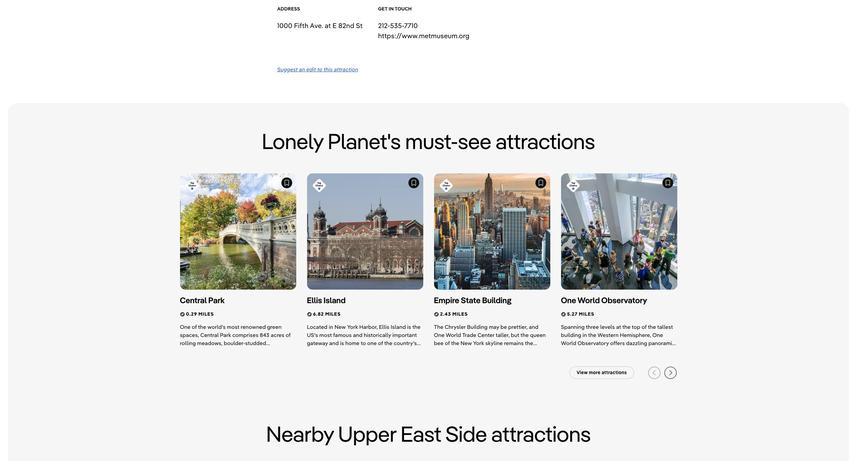 Task type: vqa. For each thing, say whether or not it's contained in the screenshot.


Task type: describe. For each thing, give the bounding box(es) containing it.
east
[[401, 420, 441, 447]]

prettier,
[[509, 324, 528, 330]]

located
[[307, 324, 328, 330]]

of inside "the chrysler building may be prettier, and one world trade center taller, but the queen bee of the new york skyline remains the empire state building. nyc…"
[[445, 340, 450, 347]]

central park
[[180, 295, 225, 305]]

observatory inside 'spanning three levels at the top of the tallest building in the western hemisphere, one world observatory offers dazzling panoramic views over manhattan's…'
[[578, 340, 609, 347]]

1000 fifth ave. at e 82nd st link
[[277, 21, 363, 30]]

miles for island
[[325, 311, 341, 317]]

home
[[346, 340, 360, 347]]

one
[[367, 340, 377, 347]]

0.29 miles
[[186, 311, 214, 317]]

get
[[378, 6, 388, 12]]

gateway
[[307, 340, 328, 347]]

queen
[[530, 332, 546, 338]]

rolling
[[180, 340, 196, 347]]

in
[[389, 6, 394, 12]]

attractions for nearby upper east side attractions
[[492, 420, 591, 447]]

the left top
[[623, 324, 631, 330]]

harbor,
[[359, 324, 378, 330]]

see
[[458, 127, 492, 154]]

2.43
[[440, 311, 451, 317]]

this
[[324, 66, 333, 73]]

empire state building
[[434, 295, 512, 305]]

1000
[[277, 21, 293, 30]]

1 vertical spatial and
[[353, 332, 363, 338]]

historically
[[364, 332, 391, 338]]

the left tallest at the right of page
[[648, 324, 656, 330]]

suggest
[[277, 66, 298, 73]]

trade
[[463, 332, 477, 338]]

the down historically
[[384, 340, 393, 347]]

building for state
[[482, 295, 512, 305]]

remains
[[504, 340, 524, 347]]

building for chrysler
[[467, 324, 488, 330]]

miles for state
[[453, 311, 468, 317]]

acres
[[271, 332, 285, 338]]

0 horizontal spatial and
[[329, 340, 339, 347]]

bee
[[434, 340, 444, 347]]

nyc…
[[491, 348, 506, 355]]

top
[[632, 324, 641, 330]]

view more attractions link
[[570, 366, 634, 379]]

side
[[446, 420, 487, 447]]

one of the world's most renowned green spaces, central park comprises 843 acres of rolling meadows, boulder-studded outcroppings, elm-lined walkways,…
[[180, 324, 291, 355]]

the up 'important'
[[413, 324, 421, 330]]

comprises
[[232, 332, 259, 338]]

moving…
[[321, 348, 343, 355]]

york inside "the chrysler building may be prettier, and one world trade center taller, but the queen bee of the new york skyline remains the empire state building. nyc…"
[[473, 340, 484, 347]]

building.
[[468, 348, 489, 355]]

nearby upper east side attractions
[[266, 420, 591, 447]]

212-
[[378, 21, 390, 30]]

in inside 'spanning three levels at the top of the tallest building in the western hemisphere, one world observatory offers dazzling panoramic views over manhattan's…'
[[583, 332, 587, 338]]

0 horizontal spatial ellis
[[307, 295, 322, 305]]

one inside one of the world's most renowned green spaces, central park comprises 843 acres of rolling meadows, boulder-studded outcroppings, elm-lined walkways,…
[[180, 324, 191, 330]]

levels
[[601, 324, 615, 330]]

ellis island and the immigration museum image
[[307, 173, 423, 290]]

nearby
[[266, 420, 334, 447]]

meadows,
[[197, 340, 223, 347]]

spanning three levels at the top of the tallest building in the western hemisphere, one world observatory offers dazzling panoramic views over manhattan's…
[[561, 324, 675, 355]]

tallest
[[658, 324, 673, 330]]

212-535-7710 https://www.metmuseum.org
[[378, 21, 470, 40]]

more
[[589, 369, 601, 375]]

empire state building link
[[434, 295, 539, 305]]

york inside located in new york harbor, ellis island is the us's most famous and historically important gateway and is home to one of the country's most moving…
[[347, 324, 358, 330]]

1 empire from the top
[[434, 295, 460, 305]]

get in touch
[[378, 6, 412, 12]]

important
[[393, 332, 417, 338]]

chrysler
[[445, 324, 466, 330]]

the down the three
[[589, 332, 597, 338]]

one inside "link"
[[561, 295, 576, 305]]

previous slide image
[[648, 366, 661, 379]]

0 vertical spatial central
[[180, 295, 207, 305]]

next slide image
[[664, 366, 678, 379]]

ellis inside located in new york harbor, ellis island is the us's most famous and historically important gateway and is home to one of the country's most moving…
[[379, 324, 390, 330]]

spanning
[[561, 324, 585, 330]]

state inside "the chrysler building may be prettier, and one world trade center taller, but the queen bee of the new york skyline remains the empire state building. nyc…"
[[453, 348, 466, 355]]

beautiful view of manhattan during a summer sunset image
[[434, 173, 550, 290]]

upper
[[338, 420, 396, 447]]

fifth
[[294, 21, 309, 30]]

82nd
[[338, 21, 354, 30]]

212-535-7710 link
[[378, 21, 418, 30]]

0 horizontal spatial is
[[340, 340, 344, 347]]

world inside "link"
[[578, 295, 600, 305]]

three
[[586, 324, 599, 330]]

boulder-
[[224, 340, 245, 347]]

view
[[577, 369, 588, 375]]

observatory inside "link"
[[602, 295, 647, 305]]

and inside "the chrysler building may be prettier, and one world trade center taller, but the queen bee of the new york skyline remains the empire state building. nyc…"
[[529, 324, 539, 330]]

2.43 miles
[[440, 311, 468, 317]]

of inside located in new york harbor, ellis island is the us's most famous and historically important gateway and is home to one of the country's most moving…
[[378, 340, 383, 347]]

lonely
[[262, 127, 324, 154]]

central park link
[[180, 295, 285, 305]]

center
[[478, 332, 495, 338]]

attraction
[[334, 66, 358, 73]]

over
[[577, 348, 588, 355]]

0 vertical spatial is
[[407, 324, 411, 330]]

the chrysler building may be prettier, and one world trade center taller, but the queen bee of the new york skyline remains the empire state building. nyc…
[[434, 324, 546, 355]]

world's
[[208, 324, 226, 330]]

must-
[[406, 127, 458, 154]]

offers
[[611, 340, 625, 347]]

suggest an edit to this attraction link
[[277, 66, 358, 73]]

5.27
[[567, 311, 578, 317]]

new york - may 29 : one  world observatory grand opening day on may 29, 2015. it  is open year round. starting may 29th until september 7th from 9 a.m. until midnight image
[[561, 173, 678, 290]]

843
[[260, 332, 270, 338]]

new inside located in new york harbor, ellis island is the us's most famous and historically important gateway and is home to one of the country's most moving…
[[335, 324, 346, 330]]

outcroppings,
[[180, 348, 215, 355]]

attractions for lonely planet's must-see attractions
[[496, 127, 595, 154]]

0 vertical spatial to
[[317, 66, 323, 73]]



Task type: locate. For each thing, give the bounding box(es) containing it.
1000 fifth ave. at e 82nd st
[[277, 21, 363, 30]]

park
[[208, 295, 225, 305], [220, 332, 231, 338]]

empire up 2.43 on the bottom
[[434, 295, 460, 305]]

and
[[529, 324, 539, 330], [353, 332, 363, 338], [329, 340, 339, 347]]

observatory up over
[[578, 340, 609, 347]]

1 horizontal spatial at
[[617, 324, 621, 330]]

edit
[[307, 66, 316, 73]]

ellis up 6.82
[[307, 295, 322, 305]]

https://www.metmuseum.org link
[[378, 31, 470, 40]]

of right acres on the bottom left of page
[[286, 332, 291, 338]]

of
[[192, 324, 197, 330], [642, 324, 647, 330], [286, 332, 291, 338], [378, 340, 383, 347], [445, 340, 450, 347]]

1 vertical spatial york
[[473, 340, 484, 347]]

central inside one of the world's most renowned green spaces, central park comprises 843 acres of rolling meadows, boulder-studded outcroppings, elm-lined walkways,…
[[200, 332, 219, 338]]

1 miles from the left
[[199, 311, 214, 317]]

1 vertical spatial central
[[200, 332, 219, 338]]

touch
[[395, 6, 412, 12]]

1 vertical spatial most
[[320, 332, 332, 338]]

be
[[501, 324, 507, 330]]

0 vertical spatial world
[[578, 295, 600, 305]]

0 vertical spatial at
[[325, 21, 331, 30]]

the
[[434, 324, 444, 330]]

studded
[[245, 340, 266, 347]]

0 horizontal spatial to
[[317, 66, 323, 73]]

empire down bee
[[434, 348, 452, 355]]

us's
[[307, 332, 318, 338]]

miles for park
[[199, 311, 214, 317]]

famous
[[333, 332, 352, 338]]

most
[[227, 324, 240, 330], [320, 332, 332, 338], [307, 348, 320, 355]]

0 vertical spatial and
[[529, 324, 539, 330]]

in down the three
[[583, 332, 587, 338]]

1 vertical spatial observatory
[[578, 340, 609, 347]]

york up building.
[[473, 340, 484, 347]]

but
[[511, 332, 520, 338]]

in down 6.82 miles
[[329, 324, 333, 330]]

dazzling
[[626, 340, 648, 347]]

1 vertical spatial island
[[391, 324, 406, 330]]

most down gateway
[[307, 348, 320, 355]]

miles down central park
[[199, 311, 214, 317]]

most inside one of the world's most renowned green spaces, central park comprises 843 acres of rolling meadows, boulder-studded outcroppings, elm-lined walkways,…
[[227, 324, 240, 330]]

535-
[[390, 21, 404, 30]]

to
[[317, 66, 323, 73], [361, 340, 366, 347]]

world down chrysler
[[446, 332, 461, 338]]

1 horizontal spatial to
[[361, 340, 366, 347]]

planet's
[[328, 127, 401, 154]]

to left this
[[317, 66, 323, 73]]

manhattan's…
[[589, 348, 623, 355]]

october 2015: visitors paddle in boats near a bridge at central park.. image
[[180, 173, 296, 290]]

0 vertical spatial in
[[329, 324, 333, 330]]

green
[[267, 324, 282, 330]]

elm-
[[216, 348, 227, 355]]

0 vertical spatial york
[[347, 324, 358, 330]]

1 vertical spatial park
[[220, 332, 231, 338]]

0 vertical spatial new
[[335, 324, 346, 330]]

world inside "the chrysler building may be prettier, and one world trade center taller, but the queen bee of the new york skyline remains the empire state building. nyc…"
[[446, 332, 461, 338]]

world
[[578, 295, 600, 305], [446, 332, 461, 338], [561, 340, 577, 347]]

2 vertical spatial most
[[307, 348, 320, 355]]

1 vertical spatial is
[[340, 340, 344, 347]]

views
[[561, 348, 575, 355]]

building
[[482, 295, 512, 305], [467, 324, 488, 330]]

1 vertical spatial attractions
[[602, 369, 627, 375]]

hemisphere,
[[620, 332, 652, 338]]

of inside 'spanning three levels at the top of the tallest building in the western hemisphere, one world observatory offers dazzling panoramic views over manhattan's…'
[[642, 324, 647, 330]]

2 vertical spatial world
[[561, 340, 577, 347]]

an
[[299, 66, 305, 73]]

building inside "the chrysler building may be prettier, and one world trade center taller, but the queen bee of the new york skyline remains the empire state building. nyc…"
[[467, 324, 488, 330]]

0 horizontal spatial new
[[335, 324, 346, 330]]

may
[[489, 324, 499, 330]]

to inside located in new york harbor, ellis island is the us's most famous and historically important gateway and is home to one of the country's most moving…
[[361, 340, 366, 347]]

ellis island
[[307, 295, 346, 305]]

0 vertical spatial most
[[227, 324, 240, 330]]

4 miles from the left
[[579, 311, 595, 317]]

one up spaces,
[[180, 324, 191, 330]]

new down trade
[[461, 340, 472, 347]]

most up gateway
[[320, 332, 332, 338]]

at
[[325, 21, 331, 30], [617, 324, 621, 330]]

view more attractions
[[577, 369, 627, 375]]

state left building.
[[453, 348, 466, 355]]

lined
[[227, 348, 240, 355]]

2 horizontal spatial world
[[578, 295, 600, 305]]

one up panoramic
[[653, 332, 663, 338]]

island up 'important'
[[391, 324, 406, 330]]

one up 5.27
[[561, 295, 576, 305]]

park inside one of the world's most renowned green spaces, central park comprises 843 acres of rolling meadows, boulder-studded outcroppings, elm-lined walkways,…
[[220, 332, 231, 338]]

1 horizontal spatial island
[[391, 324, 406, 330]]

1 vertical spatial building
[[467, 324, 488, 330]]

walkways,…
[[241, 348, 270, 355]]

park up the boulder-
[[220, 332, 231, 338]]

one up bee
[[434, 332, 445, 338]]

e
[[333, 21, 337, 30]]

at for e
[[325, 21, 331, 30]]

panoramic
[[649, 340, 675, 347]]

1 horizontal spatial world
[[561, 340, 577, 347]]

island up 6.82 miles
[[324, 295, 346, 305]]

central up meadows,
[[200, 332, 219, 338]]

building
[[561, 332, 582, 338]]

island inside located in new york harbor, ellis island is the us's most famous and historically important gateway and is home to one of the country's most moving…
[[391, 324, 406, 330]]

1 vertical spatial in
[[583, 332, 587, 338]]

1 horizontal spatial new
[[461, 340, 472, 347]]

0 horizontal spatial in
[[329, 324, 333, 330]]

at left e
[[325, 21, 331, 30]]

0 vertical spatial park
[[208, 295, 225, 305]]

one inside 'spanning three levels at the top of the tallest building in the western hemisphere, one world observatory offers dazzling panoramic views over manhattan's…'
[[653, 332, 663, 338]]

0 vertical spatial ellis
[[307, 295, 322, 305]]

6.82 miles
[[313, 311, 341, 317]]

lonely planet's must-see attractions
[[262, 127, 595, 154]]

1 vertical spatial ellis
[[379, 324, 390, 330]]

state up 2.43 miles
[[461, 295, 481, 305]]

of up spaces,
[[192, 324, 197, 330]]

one
[[561, 295, 576, 305], [180, 324, 191, 330], [434, 332, 445, 338], [653, 332, 663, 338]]

2 vertical spatial and
[[329, 340, 339, 347]]

attractions
[[496, 127, 595, 154], [602, 369, 627, 375], [492, 420, 591, 447]]

0 horizontal spatial island
[[324, 295, 346, 305]]

skyline
[[486, 340, 503, 347]]

spaces,
[[180, 332, 199, 338]]

1 horizontal spatial and
[[353, 332, 363, 338]]

ellis up historically
[[379, 324, 390, 330]]

1 vertical spatial empire
[[434, 348, 452, 355]]

st
[[356, 21, 363, 30]]

0 horizontal spatial at
[[325, 21, 331, 30]]

empire inside "the chrysler building may be prettier, and one world trade center taller, but the queen bee of the new york skyline remains the empire state building. nyc…"
[[434, 348, 452, 355]]

0 vertical spatial island
[[324, 295, 346, 305]]

of right bee
[[445, 340, 450, 347]]

1 horizontal spatial york
[[473, 340, 484, 347]]

ave.
[[310, 21, 323, 30]]

miles for world
[[579, 311, 595, 317]]

world inside 'spanning three levels at the top of the tallest building in the western hemisphere, one world observatory offers dazzling panoramic views over manhattan's…'
[[561, 340, 577, 347]]

the down 0.29 miles
[[198, 324, 206, 330]]

2 vertical spatial attractions
[[492, 420, 591, 447]]

1 horizontal spatial is
[[407, 324, 411, 330]]

new
[[335, 324, 346, 330], [461, 340, 472, 347]]

and up moving…
[[329, 340, 339, 347]]

the right but
[[521, 332, 529, 338]]

0 vertical spatial empire
[[434, 295, 460, 305]]

0 horizontal spatial world
[[446, 332, 461, 338]]

https://www.metmuseum.org
[[378, 31, 470, 40]]

renowned
[[241, 324, 266, 330]]

new up famous
[[335, 324, 346, 330]]

1 vertical spatial world
[[446, 332, 461, 338]]

building up 'may'
[[482, 295, 512, 305]]

miles up the three
[[579, 311, 595, 317]]

park up 0.29 miles
[[208, 295, 225, 305]]

suggest an edit to this attraction
[[277, 66, 358, 73]]

0 vertical spatial state
[[461, 295, 481, 305]]

most up comprises
[[227, 324, 240, 330]]

ellis island link
[[307, 295, 412, 305]]

new inside "the chrysler building may be prettier, and one world trade center taller, but the queen bee of the new york skyline remains the empire state building. nyc…"
[[461, 340, 472, 347]]

world up 5.27 miles
[[578, 295, 600, 305]]

0 vertical spatial building
[[482, 295, 512, 305]]

of right top
[[642, 324, 647, 330]]

is down famous
[[340, 340, 344, 347]]

the down queen
[[525, 340, 533, 347]]

1 vertical spatial state
[[453, 348, 466, 355]]

1 horizontal spatial in
[[583, 332, 587, 338]]

3 miles from the left
[[453, 311, 468, 317]]

in inside located in new york harbor, ellis island is the us's most famous and historically important gateway and is home to one of the country's most moving…
[[329, 324, 333, 330]]

observatory up top
[[602, 295, 647, 305]]

1 horizontal spatial ellis
[[379, 324, 390, 330]]

of right one
[[378, 340, 383, 347]]

york up famous
[[347, 324, 358, 330]]

one inside "the chrysler building may be prettier, and one world trade center taller, but the queen bee of the new york skyline remains the empire state building. nyc…"
[[434, 332, 445, 338]]

central up 0.29
[[180, 295, 207, 305]]

building up trade
[[467, 324, 488, 330]]

5.27 miles
[[567, 311, 595, 317]]

observatory
[[602, 295, 647, 305], [578, 340, 609, 347]]

2 horizontal spatial and
[[529, 324, 539, 330]]

at inside 'spanning three levels at the top of the tallest building in the western hemisphere, one world observatory offers dazzling panoramic views over manhattan's…'
[[617, 324, 621, 330]]

6.82
[[313, 311, 324, 317]]

one world observatory
[[561, 295, 647, 305]]

2 miles from the left
[[325, 311, 341, 317]]

western
[[598, 332, 619, 338]]

0 vertical spatial attractions
[[496, 127, 595, 154]]

0 horizontal spatial york
[[347, 324, 358, 330]]

2 empire from the top
[[434, 348, 452, 355]]

7710
[[404, 21, 418, 30]]

miles right 6.82
[[325, 311, 341, 317]]

one world observatory link
[[561, 295, 666, 305]]

located in new york harbor, ellis island is the us's most famous and historically important gateway and is home to one of the country's most moving…
[[307, 324, 421, 355]]

and up home
[[353, 332, 363, 338]]

miles
[[199, 311, 214, 317], [325, 311, 341, 317], [453, 311, 468, 317], [579, 311, 595, 317]]

at right levels
[[617, 324, 621, 330]]

1 vertical spatial at
[[617, 324, 621, 330]]

york
[[347, 324, 358, 330], [473, 340, 484, 347]]

the down chrysler
[[451, 340, 460, 347]]

ellis
[[307, 295, 322, 305], [379, 324, 390, 330]]

at for the
[[617, 324, 621, 330]]

1 vertical spatial new
[[461, 340, 472, 347]]

world up views
[[561, 340, 577, 347]]

0.29
[[186, 311, 197, 317]]

miles up chrysler
[[453, 311, 468, 317]]

empire
[[434, 295, 460, 305], [434, 348, 452, 355]]

1 vertical spatial to
[[361, 340, 366, 347]]

the inside one of the world's most renowned green spaces, central park comprises 843 acres of rolling meadows, boulder-studded outcroppings, elm-lined walkways,…
[[198, 324, 206, 330]]

to left one
[[361, 340, 366, 347]]

is up 'important'
[[407, 324, 411, 330]]

and up queen
[[529, 324, 539, 330]]

0 vertical spatial observatory
[[602, 295, 647, 305]]

country's
[[394, 340, 417, 347]]



